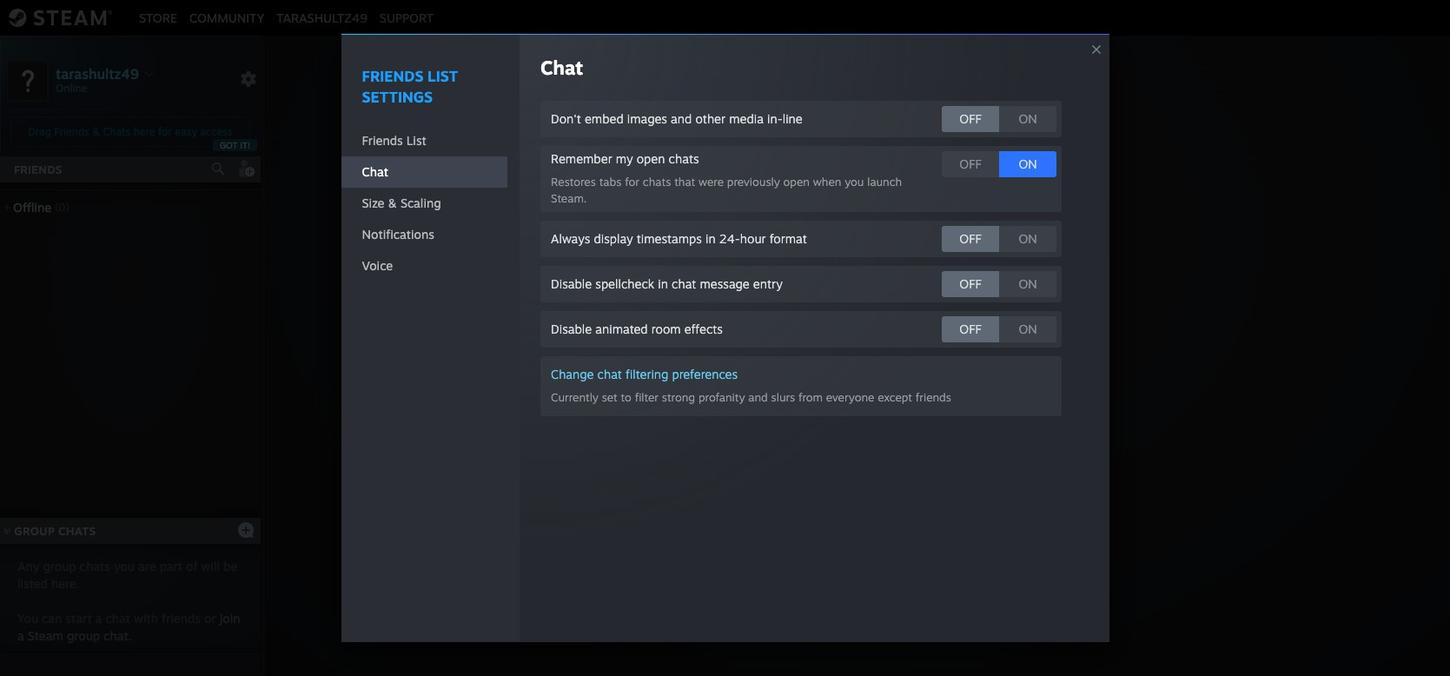 Task type: vqa. For each thing, say whether or not it's contained in the screenshot.
chat to the right
yes



Task type: describe. For each thing, give the bounding box(es) containing it.
were
[[699, 175, 724, 188]]

a for steam
[[17, 628, 24, 643]]

off for entry
[[960, 276, 982, 291]]

2 on from the top
[[1019, 156, 1037, 171]]

in-
[[767, 111, 783, 126]]

notifications
[[362, 227, 434, 242]]

easy
[[175, 125, 197, 138]]

1 vertical spatial &
[[388, 195, 397, 210]]

slurs
[[771, 390, 795, 404]]

access
[[200, 125, 232, 138]]

settings
[[362, 88, 433, 106]]

and inside the change chat filtering preferences currently set to filter strong profanity and slurs from everyone except friends
[[748, 390, 768, 404]]

1 horizontal spatial group
[[848, 365, 887, 382]]

2 off from the top
[[960, 156, 982, 171]]

drag
[[28, 125, 51, 138]]

images
[[627, 111, 667, 126]]

embed
[[585, 111, 624, 126]]

voice
[[362, 258, 393, 273]]

click a friend or group chat to start!
[[739, 365, 977, 382]]

1 horizontal spatial or
[[830, 365, 844, 382]]

set
[[602, 390, 618, 404]]

here.
[[51, 576, 80, 591]]

preferences
[[672, 367, 738, 381]]

strong
[[662, 390, 695, 404]]

remember my open chats restores tabs for chats that were previously open when you launch steam.
[[551, 151, 902, 205]]

friends inside the change chat filtering preferences currently set to filter strong profanity and slurs from everyone except friends
[[916, 390, 952, 404]]

manage friends list settings image
[[240, 70, 257, 88]]

spellcheck
[[596, 276, 655, 291]]

start
[[66, 611, 92, 626]]

any group chats you are part of will be listed here.
[[17, 559, 238, 591]]

are
[[138, 559, 156, 574]]

don't
[[551, 111, 581, 126]]

group inside join a steam group chat.
[[67, 628, 100, 643]]

change chat filtering preferences currently set to filter strong profanity and slurs from everyone except friends
[[551, 367, 952, 404]]

except
[[878, 390, 913, 404]]

tabs
[[599, 175, 622, 188]]

size
[[362, 195, 385, 210]]

timestamps
[[637, 231, 702, 246]]

always
[[551, 231, 590, 246]]

you can start a chat with friends or
[[17, 611, 220, 626]]

1 vertical spatial tarashultz49
[[56, 65, 139, 82]]

for inside remember my open chats restores tabs for chats that were previously open when you launch steam.
[[625, 175, 640, 188]]

store
[[139, 10, 177, 25]]

to for start!
[[925, 365, 939, 382]]

1 vertical spatial chat
[[362, 164, 388, 179]]

off for hour
[[960, 231, 982, 246]]

a for friend
[[774, 365, 782, 382]]

scaling
[[401, 195, 441, 210]]

0 horizontal spatial for
[[158, 125, 172, 138]]

friend
[[786, 365, 826, 382]]

0 horizontal spatial group
[[14, 524, 55, 538]]

to for filter
[[621, 390, 632, 404]]

support link
[[374, 10, 440, 25]]

0 vertical spatial chats
[[103, 125, 131, 138]]

chats inside any group chats you are part of will be listed here.
[[80, 559, 110, 574]]

list for friends list settings
[[428, 67, 458, 85]]

off for media
[[960, 111, 982, 126]]

launch
[[867, 175, 902, 188]]

friends right drag
[[54, 125, 89, 138]]

part
[[160, 559, 183, 574]]

0 horizontal spatial &
[[92, 125, 100, 138]]

currently
[[551, 390, 599, 404]]

join a steam group chat.
[[17, 611, 240, 643]]

0 horizontal spatial or
[[204, 611, 216, 626]]

friends list
[[362, 133, 427, 148]]

always display timestamps in 24-hour format
[[551, 231, 807, 246]]

join
[[220, 611, 240, 626]]

1 horizontal spatial a
[[95, 611, 102, 626]]

0 horizontal spatial in
[[658, 276, 668, 291]]

join a steam group chat. link
[[17, 611, 240, 643]]

0 vertical spatial in
[[706, 231, 716, 246]]

24-
[[719, 231, 740, 246]]

friends for friends
[[14, 163, 62, 176]]

everyone
[[826, 390, 875, 404]]

be
[[223, 559, 238, 574]]

2 horizontal spatial chat
[[891, 365, 921, 382]]

my
[[616, 151, 633, 166]]

filter
[[635, 390, 659, 404]]

effects
[[685, 321, 723, 336]]

0 vertical spatial chat
[[672, 276, 696, 291]]

0 vertical spatial chats
[[669, 151, 699, 166]]

with
[[134, 611, 158, 626]]



Task type: locate. For each thing, give the bounding box(es) containing it.
you
[[17, 611, 38, 626]]

1 vertical spatial list
[[407, 133, 427, 148]]

add a friend image
[[236, 159, 255, 178]]

format
[[770, 231, 807, 246]]

0 vertical spatial &
[[92, 125, 100, 138]]

restores
[[551, 175, 596, 188]]

1 vertical spatial group
[[67, 628, 100, 643]]

chat up except
[[891, 365, 921, 382]]

list inside friends list settings
[[428, 67, 458, 85]]

any
[[17, 559, 40, 574]]

of
[[186, 559, 198, 574]]

0 horizontal spatial friends
[[162, 611, 201, 626]]

chats
[[103, 125, 131, 138], [58, 524, 96, 538]]

1 horizontal spatial &
[[388, 195, 397, 210]]

1 off from the top
[[960, 111, 982, 126]]

1 horizontal spatial you
[[845, 175, 864, 188]]

steam
[[28, 628, 63, 643]]

0 horizontal spatial you
[[114, 559, 135, 574]]

0 horizontal spatial to
[[621, 390, 632, 404]]

will
[[201, 559, 220, 574]]

a right click
[[774, 365, 782, 382]]

0 horizontal spatial and
[[671, 111, 692, 126]]

4 on from the top
[[1019, 276, 1037, 291]]

a
[[774, 365, 782, 382], [95, 611, 102, 626], [17, 628, 24, 643]]

1 horizontal spatial to
[[925, 365, 939, 382]]

0 horizontal spatial a
[[17, 628, 24, 643]]

1 vertical spatial to
[[621, 390, 632, 404]]

0 vertical spatial or
[[830, 365, 844, 382]]

offline
[[13, 200, 51, 215]]

friends for friends list
[[362, 133, 403, 148]]

1 vertical spatial disable
[[551, 321, 592, 336]]

3 on from the top
[[1019, 231, 1037, 246]]

you inside remember my open chats restores tabs for chats that were previously open when you launch steam.
[[845, 175, 864, 188]]

or up everyone
[[830, 365, 844, 382]]

0 vertical spatial to
[[925, 365, 939, 382]]

friends up settings
[[362, 67, 424, 85]]

2 vertical spatial chats
[[80, 559, 110, 574]]

1 vertical spatial chat
[[597, 367, 622, 381]]

don't embed images and other media in-line
[[551, 111, 803, 126]]

group inside any group chats you are part of will be listed here.
[[43, 559, 76, 574]]

and down click
[[748, 390, 768, 404]]

group up any
[[14, 524, 55, 538]]

chat
[[672, 276, 696, 291], [597, 367, 622, 381], [106, 611, 130, 626]]

1 vertical spatial friends
[[162, 611, 201, 626]]

you inside any group chats you are part of will be listed here.
[[114, 559, 135, 574]]

2 horizontal spatial a
[[774, 365, 782, 382]]

in right spellcheck on the top left of page
[[658, 276, 668, 291]]

tarashultz49 link
[[271, 10, 374, 25]]

1 vertical spatial or
[[204, 611, 216, 626]]

chat up set
[[597, 367, 622, 381]]

collapse chats list image
[[0, 527, 20, 535]]

message
[[700, 276, 750, 291]]

chats up here.
[[80, 559, 110, 574]]

2 vertical spatial chat
[[891, 365, 921, 382]]

1 horizontal spatial in
[[706, 231, 716, 246]]

from
[[799, 390, 823, 404]]

you right "when"
[[845, 175, 864, 188]]

open left "when"
[[783, 175, 810, 188]]

start!
[[943, 365, 977, 382]]

listed
[[17, 576, 48, 591]]

steam.
[[551, 191, 587, 205]]

or
[[830, 365, 844, 382], [204, 611, 216, 626]]

friends down settings
[[362, 133, 403, 148]]

& right size
[[388, 195, 397, 210]]

&
[[92, 125, 100, 138], [388, 195, 397, 210]]

search my friends list image
[[210, 161, 226, 176]]

0 vertical spatial group
[[43, 559, 76, 574]]

display
[[594, 231, 633, 246]]

1 horizontal spatial chats
[[103, 125, 131, 138]]

off
[[960, 111, 982, 126], [960, 156, 982, 171], [960, 231, 982, 246], [960, 276, 982, 291], [960, 321, 982, 336]]

on for media
[[1019, 111, 1037, 126]]

1 horizontal spatial and
[[748, 390, 768, 404]]

1 horizontal spatial chat
[[541, 56, 583, 79]]

friends for friends list settings
[[362, 67, 424, 85]]

animated
[[596, 321, 648, 336]]

4 off from the top
[[960, 276, 982, 291]]

group chats
[[14, 524, 96, 538]]

1 vertical spatial open
[[783, 175, 810, 188]]

chats up here.
[[58, 524, 96, 538]]

hour
[[740, 231, 766, 246]]

& left here
[[92, 125, 100, 138]]

1 vertical spatial a
[[95, 611, 102, 626]]

0 vertical spatial for
[[158, 125, 172, 138]]

0 vertical spatial group
[[848, 365, 887, 382]]

tarashultz49 up drag friends & chats here for easy access
[[56, 65, 139, 82]]

1 vertical spatial you
[[114, 559, 135, 574]]

2 horizontal spatial chat
[[672, 276, 696, 291]]

group up here.
[[43, 559, 76, 574]]

to
[[925, 365, 939, 382], [621, 390, 632, 404]]

1 horizontal spatial for
[[625, 175, 640, 188]]

chat left message
[[672, 276, 696, 291]]

open
[[637, 151, 665, 166], [783, 175, 810, 188]]

here
[[134, 125, 155, 138]]

chats left that
[[643, 175, 671, 188]]

disable spellcheck in chat message entry
[[551, 276, 783, 291]]

in left 24-
[[706, 231, 716, 246]]

chats up that
[[669, 151, 699, 166]]

chat up "chat."
[[106, 611, 130, 626]]

disable for disable spellcheck in chat message entry
[[551, 276, 592, 291]]

on for hour
[[1019, 231, 1037, 246]]

friends inside friends list settings
[[362, 67, 424, 85]]

for right here
[[158, 125, 172, 138]]

for
[[158, 125, 172, 138], [625, 175, 640, 188]]

chat up size
[[362, 164, 388, 179]]

disable animated room effects
[[551, 321, 723, 336]]

1 vertical spatial for
[[625, 175, 640, 188]]

you
[[845, 175, 864, 188], [114, 559, 135, 574]]

1 vertical spatial chats
[[643, 175, 671, 188]]

0 horizontal spatial tarashultz49
[[56, 65, 139, 82]]

can
[[42, 611, 62, 626]]

1 horizontal spatial open
[[783, 175, 810, 188]]

1 vertical spatial and
[[748, 390, 768, 404]]

0 vertical spatial disable
[[551, 276, 592, 291]]

group down start
[[67, 628, 100, 643]]

chat up don't
[[541, 56, 583, 79]]

0 vertical spatial open
[[637, 151, 665, 166]]

a down the "you"
[[17, 628, 24, 643]]

0 vertical spatial chat
[[541, 56, 583, 79]]

to right set
[[621, 390, 632, 404]]

and
[[671, 111, 692, 126], [748, 390, 768, 404]]

1 vertical spatial chats
[[58, 524, 96, 538]]

when
[[813, 175, 842, 188]]

0 vertical spatial you
[[845, 175, 864, 188]]

group
[[848, 365, 887, 382], [14, 524, 55, 538]]

and left 'other'
[[671, 111, 692, 126]]

friends right with
[[162, 611, 201, 626]]

you left are
[[114, 559, 135, 574]]

to left start!
[[925, 365, 939, 382]]

disable up change
[[551, 321, 592, 336]]

chat inside the change chat filtering preferences currently set to filter strong profanity and slurs from everyone except friends
[[597, 367, 622, 381]]

on
[[1019, 111, 1037, 126], [1019, 156, 1037, 171], [1019, 231, 1037, 246], [1019, 276, 1037, 291], [1019, 321, 1037, 336]]

media
[[729, 111, 764, 126]]

2 disable from the top
[[551, 321, 592, 336]]

2 vertical spatial chat
[[106, 611, 130, 626]]

5 on from the top
[[1019, 321, 1037, 336]]

or left join
[[204, 611, 216, 626]]

chat.
[[103, 628, 132, 643]]

entry
[[753, 276, 783, 291]]

tarashultz49
[[277, 10, 367, 25], [56, 65, 139, 82]]

0 vertical spatial and
[[671, 111, 692, 126]]

profanity
[[699, 390, 745, 404]]

a right start
[[95, 611, 102, 626]]

line
[[783, 111, 803, 126]]

2 vertical spatial a
[[17, 628, 24, 643]]

0 vertical spatial a
[[774, 365, 782, 382]]

drag friends & chats here for easy access
[[28, 125, 232, 138]]

0 horizontal spatial open
[[637, 151, 665, 166]]

1 horizontal spatial tarashultz49
[[277, 10, 367, 25]]

other
[[696, 111, 726, 126]]

3 off from the top
[[960, 231, 982, 246]]

that
[[674, 175, 695, 188]]

1 horizontal spatial friends
[[916, 390, 952, 404]]

group up everyone
[[848, 365, 887, 382]]

friends
[[362, 67, 424, 85], [54, 125, 89, 138], [362, 133, 403, 148], [14, 163, 62, 176]]

community link
[[183, 10, 271, 25]]

chats
[[669, 151, 699, 166], [643, 175, 671, 188], [80, 559, 110, 574]]

0 horizontal spatial list
[[407, 133, 427, 148]]

1 horizontal spatial chat
[[597, 367, 622, 381]]

1 vertical spatial in
[[658, 276, 668, 291]]

disable down always
[[551, 276, 592, 291]]

filtering
[[626, 367, 669, 381]]

1 disable from the top
[[551, 276, 592, 291]]

list
[[428, 67, 458, 85], [407, 133, 427, 148]]

click
[[739, 365, 770, 382]]

friends down start!
[[916, 390, 952, 404]]

0 horizontal spatial chat
[[106, 611, 130, 626]]

remember
[[551, 151, 612, 166]]

change
[[551, 367, 594, 381]]

change chat filtering preferences link
[[551, 367, 738, 382]]

friends list settings
[[362, 67, 458, 106]]

disable for disable animated room effects
[[551, 321, 592, 336]]

0 horizontal spatial chats
[[58, 524, 96, 538]]

to inside the change chat filtering preferences currently set to filter strong profanity and slurs from everyone except friends
[[621, 390, 632, 404]]

size & scaling
[[362, 195, 441, 210]]

a inside join a steam group chat.
[[17, 628, 24, 643]]

list down settings
[[407, 133, 427, 148]]

community
[[189, 10, 264, 25]]

room
[[652, 321, 681, 336]]

chats left here
[[103, 125, 131, 138]]

list up settings
[[428, 67, 458, 85]]

1 on from the top
[[1019, 111, 1037, 126]]

for right tabs
[[625, 175, 640, 188]]

list for friends list
[[407, 133, 427, 148]]

open right my
[[637, 151, 665, 166]]

create a group chat image
[[237, 521, 255, 538]]

group
[[43, 559, 76, 574], [67, 628, 100, 643]]

support
[[380, 10, 434, 25]]

1 horizontal spatial list
[[428, 67, 458, 85]]

friends down drag
[[14, 163, 62, 176]]

previously
[[727, 175, 780, 188]]

0 horizontal spatial chat
[[362, 164, 388, 179]]

store link
[[133, 10, 183, 25]]

0 vertical spatial list
[[428, 67, 458, 85]]

on for entry
[[1019, 276, 1037, 291]]

1 vertical spatial group
[[14, 524, 55, 538]]

0 vertical spatial tarashultz49
[[277, 10, 367, 25]]

chat
[[541, 56, 583, 79], [362, 164, 388, 179], [891, 365, 921, 382]]

tarashultz49 left support link
[[277, 10, 367, 25]]

5 off from the top
[[960, 321, 982, 336]]

0 vertical spatial friends
[[916, 390, 952, 404]]



